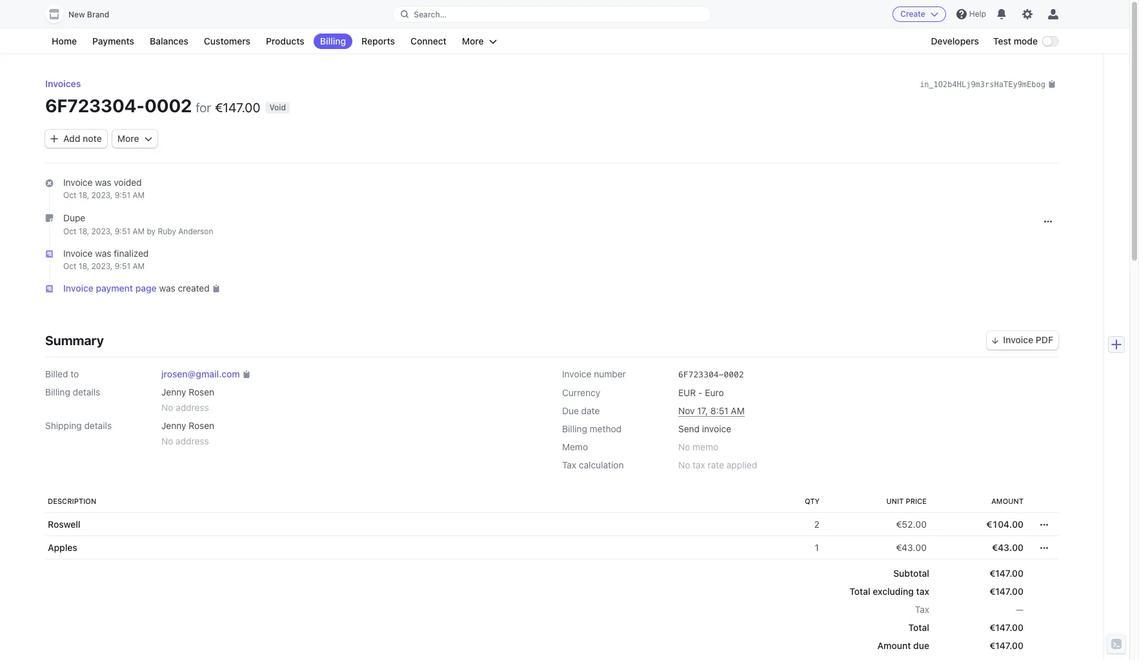 Task type: vqa. For each thing, say whether or not it's contained in the screenshot.
To
yes



Task type: describe. For each thing, give the bounding box(es) containing it.
invoice for invoice was finalized oct 18, 2023, 9:51 am
[[63, 248, 93, 259]]

9:51 for voided
[[115, 190, 130, 200]]

voided
[[114, 177, 142, 188]]

invoice
[[702, 423, 731, 434]]

summary
[[45, 333, 104, 348]]

am inside button
[[731, 405, 745, 416]]

amount for amount due
[[878, 640, 911, 651]]

nov 17, 8:51 am
[[678, 405, 745, 416]]

1 €43.00 from the left
[[896, 542, 927, 553]]

8:51
[[711, 405, 729, 416]]

memo
[[562, 441, 588, 452]]

was for finalized
[[95, 248, 111, 259]]

brand
[[87, 10, 109, 19]]

svg image for add note
[[50, 135, 58, 143]]

applied
[[727, 459, 757, 470]]

products
[[266, 36, 305, 46]]

payments link
[[86, 34, 141, 49]]

invoices
[[45, 78, 81, 89]]

void
[[269, 103, 286, 112]]

jenny for shipping details
[[161, 420, 186, 431]]

pdf
[[1036, 335, 1053, 346]]

billing method
[[562, 423, 622, 434]]

nov 17, 8:51 am button
[[678, 405, 745, 418]]

rosen for shipping details
[[189, 420, 214, 431]]

developers link
[[925, 34, 986, 49]]

help
[[969, 9, 986, 19]]

invoice for invoice number
[[562, 368, 592, 379]]

ruby
[[158, 227, 176, 237]]

anderson
[[178, 227, 213, 237]]

test
[[993, 36, 1012, 46]]

dupe
[[63, 212, 85, 223]]

more button
[[456, 34, 503, 49]]

2023, inside dupe oct 18, 2023, 9:51 am by ruby anderson
[[91, 227, 113, 237]]

shipping
[[45, 420, 82, 431]]

0 vertical spatial tax
[[693, 459, 705, 470]]

6f723304-0002 for
[[45, 95, 211, 116]]

add note button
[[45, 130, 107, 148]]

invoice payment page was created
[[63, 283, 210, 294]]

products link
[[259, 34, 311, 49]]

6f723304- for 6f723304-0002
[[678, 370, 724, 379]]

memo
[[693, 441, 719, 452]]

currency
[[562, 387, 600, 398]]

2 €43.00 from the left
[[992, 542, 1024, 553]]

search…
[[414, 9, 447, 19]]

billing link
[[314, 34, 352, 49]]

1 horizontal spatial tax
[[916, 586, 930, 597]]

9:51 inside dupe oct 18, 2023, 9:51 am by ruby anderson
[[115, 227, 130, 237]]

page
[[135, 283, 157, 294]]

add note
[[63, 133, 102, 144]]

18, inside dupe oct 18, 2023, 9:51 am by ruby anderson
[[79, 227, 89, 237]]

€104.00
[[987, 519, 1024, 530]]

invoice payment page link
[[63, 282, 157, 295]]

invoice number
[[562, 368, 626, 379]]

mode
[[1014, 36, 1038, 46]]

1 vertical spatial svg image
[[1041, 544, 1048, 552]]

9:51 for finalized
[[115, 262, 130, 271]]

total for total
[[909, 622, 930, 633]]

billing details
[[45, 387, 100, 397]]

€147.00 for amount due
[[990, 640, 1024, 651]]

invoice for invoice payment page was created
[[63, 283, 93, 294]]

shipping details
[[45, 420, 112, 431]]

tax for tax calculation
[[562, 459, 576, 470]]

billing for billing details
[[45, 387, 70, 397]]

invoice for invoice pdf
[[1003, 335, 1034, 346]]

subtotal
[[894, 568, 930, 579]]

home link
[[45, 34, 83, 49]]

nov
[[678, 405, 695, 416]]

invoice for invoice was voided oct 18, 2023, 9:51 am
[[63, 177, 93, 188]]

send invoice
[[678, 423, 731, 434]]

jenny rosen no address for shipping details
[[161, 420, 214, 447]]

unit price
[[887, 497, 927, 505]]

customers link
[[197, 34, 257, 49]]

new brand
[[68, 10, 109, 19]]

eur
[[678, 387, 696, 398]]

connect
[[411, 36, 447, 46]]

6f723304-0002
[[678, 370, 744, 379]]

invoices link
[[45, 78, 81, 89]]

due
[[913, 640, 930, 651]]

balances link
[[143, 34, 195, 49]]

Search… search field
[[393, 6, 710, 22]]

more button
[[112, 130, 157, 148]]

euro
[[705, 387, 724, 398]]

17,
[[697, 405, 708, 416]]

calculation
[[579, 459, 624, 470]]

help button
[[951, 4, 992, 25]]

payments
[[92, 36, 134, 46]]

2 horizontal spatial svg image
[[1041, 521, 1048, 529]]

0002 for 6f723304-0002 for
[[145, 95, 192, 116]]

invoice pdf
[[1003, 335, 1053, 346]]

0 vertical spatial svg image
[[1044, 218, 1052, 226]]

price
[[906, 497, 927, 505]]

jrosen@gmail.com link
[[161, 368, 240, 381]]

18, for invoice was finalized
[[79, 262, 89, 271]]

2 vertical spatial was
[[159, 283, 175, 294]]

create button
[[893, 6, 946, 22]]

to
[[71, 368, 79, 379]]

by
[[147, 227, 156, 237]]

—
[[1016, 604, 1024, 615]]

qty
[[805, 497, 820, 505]]

payment
[[96, 283, 133, 294]]



Task type: locate. For each thing, give the bounding box(es) containing it.
2 9:51 from the top
[[115, 227, 130, 237]]

1 horizontal spatial billing
[[320, 36, 346, 46]]

svg image
[[50, 135, 58, 143], [144, 135, 152, 143], [1041, 521, 1048, 529]]

oct for invoice was voided
[[63, 190, 76, 200]]

0 vertical spatial oct
[[63, 190, 76, 200]]

1 vertical spatial amount
[[878, 640, 911, 651]]

home
[[52, 36, 77, 46]]

€147.00 for subtotal
[[990, 568, 1024, 579]]

1 vertical spatial 9:51
[[115, 227, 130, 237]]

am left by
[[133, 227, 145, 237]]

more inside button
[[462, 36, 484, 46]]

0 vertical spatial jenny rosen no address
[[161, 387, 214, 413]]

9:51 inside "invoice was finalized oct 18, 2023, 9:51 am"
[[115, 262, 130, 271]]

tax calculation
[[562, 459, 624, 470]]

2023,
[[91, 190, 113, 200], [91, 227, 113, 237], [91, 262, 113, 271]]

€43.00
[[896, 542, 927, 553], [992, 542, 1024, 553]]

svg image
[[1044, 218, 1052, 226], [1041, 544, 1048, 552]]

was inside invoice was voided oct 18, 2023, 9:51 am
[[95, 177, 111, 188]]

0002 for 6f723304-0002
[[724, 370, 744, 379]]

€52.00
[[896, 519, 927, 530]]

details for billing details
[[73, 387, 100, 397]]

date
[[581, 405, 600, 416]]

in_1o2b4hlj9m3rshatey9mebog button
[[920, 77, 1056, 90]]

2 rosen from the top
[[189, 420, 214, 431]]

0 horizontal spatial total
[[850, 586, 871, 597]]

rosen
[[189, 387, 214, 397], [189, 420, 214, 431]]

1 vertical spatial jenny
[[161, 420, 186, 431]]

jenny
[[161, 387, 186, 397], [161, 420, 186, 431]]

no
[[161, 402, 173, 413], [161, 436, 173, 447], [678, 441, 690, 452], [678, 459, 690, 470]]

€147.00 for total excluding tax
[[990, 586, 1024, 597]]

2023, up dupe oct 18, 2023, 9:51 am by ruby anderson
[[91, 190, 113, 200]]

svg image right €104.00
[[1041, 521, 1048, 529]]

2 address from the top
[[176, 436, 209, 447]]

1 address from the top
[[176, 402, 209, 413]]

0 horizontal spatial billing
[[45, 387, 70, 397]]

1 horizontal spatial svg image
[[144, 135, 152, 143]]

for
[[196, 100, 211, 115]]

0 vertical spatial more
[[462, 36, 484, 46]]

2 2023, from the top
[[91, 227, 113, 237]]

tax down subtotal
[[916, 586, 930, 597]]

details right shipping
[[84, 420, 112, 431]]

billing for billing method
[[562, 423, 587, 434]]

eur - euro
[[678, 387, 724, 398]]

reports
[[362, 36, 395, 46]]

0 vertical spatial 6f723304-
[[45, 95, 145, 116]]

9:51 down finalized
[[115, 262, 130, 271]]

1 horizontal spatial €43.00
[[992, 542, 1024, 553]]

details
[[73, 387, 100, 397], [84, 420, 112, 431]]

0 horizontal spatial €43.00
[[896, 542, 927, 553]]

1 vertical spatial was
[[95, 248, 111, 259]]

more down 6f723304-0002 for
[[117, 133, 139, 144]]

0 vertical spatial jenny
[[161, 387, 186, 397]]

invoice up currency
[[562, 368, 592, 379]]

amount up €104.00
[[992, 497, 1024, 505]]

18, inside "invoice was finalized oct 18, 2023, 9:51 am"
[[79, 262, 89, 271]]

9:51 up finalized
[[115, 227, 130, 237]]

0 vertical spatial 2023,
[[91, 190, 113, 200]]

balances
[[150, 36, 188, 46]]

jenny rosen no address for billing details
[[161, 387, 214, 413]]

1 horizontal spatial 0002
[[724, 370, 744, 379]]

0 vertical spatial 9:51
[[115, 190, 130, 200]]

was
[[95, 177, 111, 188], [95, 248, 111, 259], [159, 283, 175, 294]]

address for billing details
[[176, 402, 209, 413]]

oct inside dupe oct 18, 2023, 9:51 am by ruby anderson
[[63, 227, 76, 237]]

billing up memo
[[562, 423, 587, 434]]

more
[[462, 36, 484, 46], [117, 133, 139, 144]]

2 vertical spatial 18,
[[79, 262, 89, 271]]

0 horizontal spatial amount
[[878, 640, 911, 651]]

0 horizontal spatial more
[[117, 133, 139, 144]]

€147.00
[[215, 100, 260, 115], [990, 568, 1024, 579], [990, 586, 1024, 597], [990, 622, 1024, 633], [990, 640, 1024, 651]]

svg image down 6f723304-0002 for
[[144, 135, 152, 143]]

tax up 'due'
[[915, 604, 930, 615]]

was for voided
[[95, 177, 111, 188]]

€43.00 down €52.00
[[896, 542, 927, 553]]

total left excluding
[[850, 586, 871, 597]]

6f723304- up the eur - euro
[[678, 370, 724, 379]]

invoice
[[63, 177, 93, 188], [63, 248, 93, 259], [63, 283, 93, 294], [1003, 335, 1034, 346], [562, 368, 592, 379]]

add
[[63, 133, 80, 144]]

1
[[814, 542, 820, 553]]

3 2023, from the top
[[91, 262, 113, 271]]

1 horizontal spatial 6f723304-
[[678, 370, 724, 379]]

oct up dupe
[[63, 190, 76, 200]]

address for shipping details
[[176, 436, 209, 447]]

amount due
[[878, 640, 930, 651]]

reports link
[[355, 34, 401, 49]]

9:51 down voided
[[115, 190, 130, 200]]

billed
[[45, 368, 68, 379]]

€43.00 down €104.00
[[992, 542, 1024, 553]]

roswell
[[48, 519, 80, 530]]

€147.00 for total
[[990, 622, 1024, 633]]

2 vertical spatial 2023,
[[91, 262, 113, 271]]

am inside invoice was voided oct 18, 2023, 9:51 am
[[133, 190, 145, 200]]

am
[[133, 190, 145, 200], [133, 227, 145, 237], [133, 262, 145, 271], [731, 405, 745, 416]]

send
[[678, 423, 700, 434]]

0002 up 'euro'
[[724, 370, 744, 379]]

new
[[68, 10, 85, 19]]

billing down billed
[[45, 387, 70, 397]]

am right the 8:51
[[731, 405, 745, 416]]

method
[[590, 423, 622, 434]]

2 horizontal spatial billing
[[562, 423, 587, 434]]

am down finalized
[[133, 262, 145, 271]]

number
[[594, 368, 626, 379]]

invoice left pdf
[[1003, 335, 1034, 346]]

invoice inside "invoice was finalized oct 18, 2023, 9:51 am"
[[63, 248, 93, 259]]

create
[[901, 9, 926, 19]]

1 horizontal spatial amount
[[992, 497, 1024, 505]]

billed to
[[45, 368, 79, 379]]

0 horizontal spatial 6f723304-
[[45, 95, 145, 116]]

0 vertical spatial 0002
[[145, 95, 192, 116]]

0 horizontal spatial svg image
[[50, 135, 58, 143]]

connect link
[[404, 34, 453, 49]]

0 vertical spatial details
[[73, 387, 100, 397]]

invoice inside button
[[1003, 335, 1034, 346]]

2 18, from the top
[[79, 227, 89, 237]]

1 rosen from the top
[[189, 387, 214, 397]]

2023, inside "invoice was finalized oct 18, 2023, 9:51 am"
[[91, 262, 113, 271]]

details down to
[[73, 387, 100, 397]]

1 horizontal spatial tax
[[915, 604, 930, 615]]

tax left rate
[[693, 459, 705, 470]]

18, inside invoice was voided oct 18, 2023, 9:51 am
[[79, 190, 89, 200]]

no memo
[[678, 441, 719, 452]]

1 vertical spatial details
[[84, 420, 112, 431]]

1 vertical spatial 0002
[[724, 370, 744, 379]]

billing left reports
[[320, 36, 346, 46]]

amount left 'due'
[[878, 640, 911, 651]]

was right the page
[[159, 283, 175, 294]]

oct inside invoice was voided oct 18, 2023, 9:51 am
[[63, 190, 76, 200]]

1 horizontal spatial more
[[462, 36, 484, 46]]

0 vertical spatial was
[[95, 177, 111, 188]]

oct inside "invoice was finalized oct 18, 2023, 9:51 am"
[[63, 262, 76, 271]]

total for total excluding tax
[[850, 586, 871, 597]]

0 vertical spatial 18,
[[79, 190, 89, 200]]

svg image left add
[[50, 135, 58, 143]]

0 vertical spatial billing
[[320, 36, 346, 46]]

svg image for more
[[144, 135, 152, 143]]

total
[[850, 586, 871, 597], [909, 622, 930, 633]]

9:51
[[115, 190, 130, 200], [115, 227, 130, 237], [115, 262, 130, 271]]

tax
[[562, 459, 576, 470], [915, 604, 930, 615]]

0 horizontal spatial tax
[[693, 459, 705, 470]]

invoice was finalized oct 18, 2023, 9:51 am
[[63, 248, 149, 271]]

excluding
[[873, 586, 914, 597]]

am down voided
[[133, 190, 145, 200]]

18, up dupe
[[79, 190, 89, 200]]

apples
[[48, 542, 77, 553]]

svg image inside more popup button
[[144, 135, 152, 143]]

total up 'due'
[[909, 622, 930, 633]]

in_1o2b4hlj9m3rshatey9mebog
[[920, 80, 1046, 89]]

due date
[[562, 405, 600, 416]]

invoice left payment
[[63, 283, 93, 294]]

1 jenny rosen no address from the top
[[161, 387, 214, 413]]

total excluding tax
[[850, 586, 930, 597]]

0 vertical spatial amount
[[992, 497, 1024, 505]]

1 jenny from the top
[[161, 387, 186, 397]]

tax down memo
[[562, 459, 576, 470]]

was left voided
[[95, 177, 111, 188]]

invoice down dupe
[[63, 248, 93, 259]]

0 vertical spatial tax
[[562, 459, 576, 470]]

0 vertical spatial address
[[176, 402, 209, 413]]

details for shipping details
[[84, 420, 112, 431]]

1 vertical spatial 6f723304-
[[678, 370, 724, 379]]

rosen for billing details
[[189, 387, 214, 397]]

2
[[814, 519, 820, 530]]

am inside dupe oct 18, 2023, 9:51 am by ruby anderson
[[133, 227, 145, 237]]

1 vertical spatial 18,
[[79, 227, 89, 237]]

2023, up "invoice was finalized oct 18, 2023, 9:51 am"
[[91, 227, 113, 237]]

1 vertical spatial rosen
[[189, 420, 214, 431]]

1 vertical spatial jenny rosen no address
[[161, 420, 214, 447]]

0 horizontal spatial 0002
[[145, 95, 192, 116]]

was left finalized
[[95, 248, 111, 259]]

18, down dupe
[[79, 227, 89, 237]]

was inside "invoice was finalized oct 18, 2023, 9:51 am"
[[95, 248, 111, 259]]

invoice inside invoice was voided oct 18, 2023, 9:51 am
[[63, 177, 93, 188]]

1 vertical spatial total
[[909, 622, 930, 633]]

finalized
[[114, 248, 149, 259]]

1 vertical spatial billing
[[45, 387, 70, 397]]

1 vertical spatial oct
[[63, 227, 76, 237]]

amount
[[992, 497, 1024, 505], [878, 640, 911, 651]]

invoice up dupe
[[63, 177, 93, 188]]

test mode
[[993, 36, 1038, 46]]

6f723304- up note
[[45, 95, 145, 116]]

2 vertical spatial billing
[[562, 423, 587, 434]]

1 vertical spatial tax
[[915, 604, 930, 615]]

1 vertical spatial 2023,
[[91, 227, 113, 237]]

invoice pdf button
[[987, 331, 1059, 350]]

billing for billing
[[320, 36, 346, 46]]

2 jenny from the top
[[161, 420, 186, 431]]

Search… text field
[[393, 6, 710, 22]]

3 18, from the top
[[79, 262, 89, 271]]

no tax rate applied
[[678, 459, 757, 470]]

am inside "invoice was finalized oct 18, 2023, 9:51 am"
[[133, 262, 145, 271]]

2023, up the invoice payment page link
[[91, 262, 113, 271]]

new brand button
[[45, 5, 122, 23]]

1 oct from the top
[[63, 190, 76, 200]]

dupe oct 18, 2023, 9:51 am by ruby anderson
[[63, 212, 213, 237]]

1 18, from the top
[[79, 190, 89, 200]]

2023, for voided
[[91, 190, 113, 200]]

more inside popup button
[[117, 133, 139, 144]]

2 vertical spatial oct
[[63, 262, 76, 271]]

1 horizontal spatial total
[[909, 622, 930, 633]]

jenny for billing details
[[161, 387, 186, 397]]

oct for invoice was finalized
[[63, 262, 76, 271]]

0002 left 'for'
[[145, 95, 192, 116]]

amount for amount
[[992, 497, 1024, 505]]

1 vertical spatial address
[[176, 436, 209, 447]]

billing
[[320, 36, 346, 46], [45, 387, 70, 397], [562, 423, 587, 434]]

2023, inside invoice was voided oct 18, 2023, 9:51 am
[[91, 190, 113, 200]]

3 9:51 from the top
[[115, 262, 130, 271]]

created
[[178, 283, 210, 294]]

2 vertical spatial 9:51
[[115, 262, 130, 271]]

0 vertical spatial total
[[850, 586, 871, 597]]

1 2023, from the top
[[91, 190, 113, 200]]

6f723304- for 6f723304-0002 for
[[45, 95, 145, 116]]

2 oct from the top
[[63, 227, 76, 237]]

1 vertical spatial tax
[[916, 586, 930, 597]]

2 jenny rosen no address from the top
[[161, 420, 214, 447]]

1 vertical spatial more
[[117, 133, 139, 144]]

9:51 inside invoice was voided oct 18, 2023, 9:51 am
[[115, 190, 130, 200]]

2023, for finalized
[[91, 262, 113, 271]]

18, for invoice was voided
[[79, 190, 89, 200]]

unit
[[887, 497, 904, 505]]

oct up the invoice payment page link
[[63, 262, 76, 271]]

3 oct from the top
[[63, 262, 76, 271]]

invoice was voided oct 18, 2023, 9:51 am
[[63, 177, 145, 200]]

note
[[83, 133, 102, 144]]

more right connect
[[462, 36, 484, 46]]

0 vertical spatial rosen
[[189, 387, 214, 397]]

-
[[699, 387, 703, 398]]

due
[[562, 405, 579, 416]]

1 9:51 from the top
[[115, 190, 130, 200]]

0 horizontal spatial tax
[[562, 459, 576, 470]]

18, up the invoice payment page link
[[79, 262, 89, 271]]

description
[[48, 497, 96, 505]]

svg image inside add note button
[[50, 135, 58, 143]]

jrosen@gmail.com
[[161, 368, 240, 379]]

oct down dupe
[[63, 227, 76, 237]]

tax for tax
[[915, 604, 930, 615]]

6f723304-
[[45, 95, 145, 116], [678, 370, 724, 379]]



